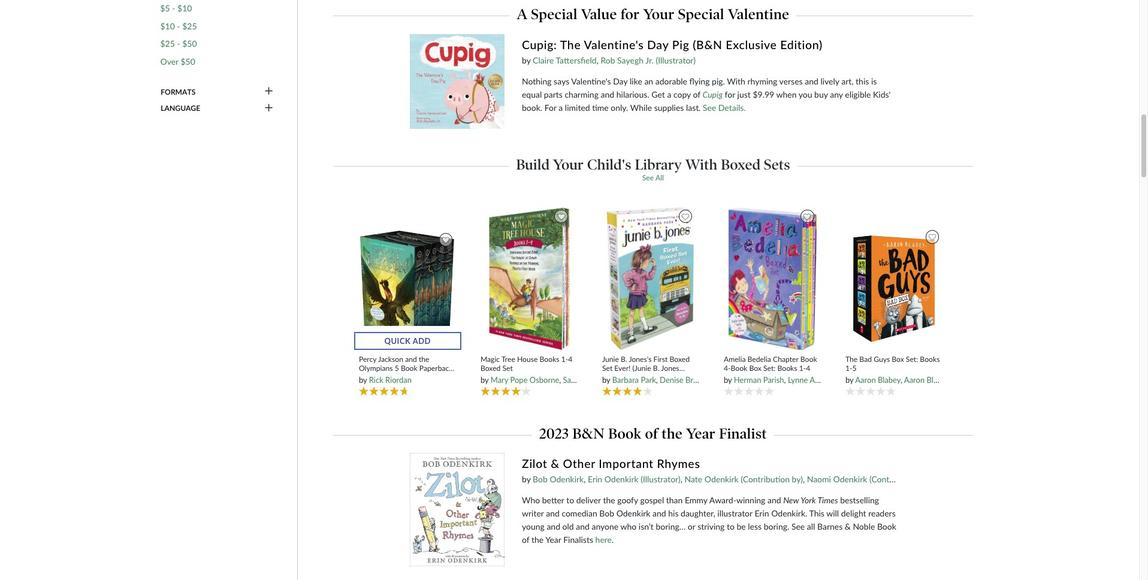 Task type: locate. For each thing, give the bounding box(es) containing it.
1 horizontal spatial year
[[687, 425, 716, 442]]

b. up ever!
[[621, 355, 628, 364]]

1 horizontal spatial 4
[[807, 364, 811, 373]]

see inside bestselling writer and comedian bob odenkirk and his daughter, illustrator erin odenkirk. this will delight readers young and old and anyone who isn't boring… or striving to be less boring. see all barnes & noble book of the year finalists
[[792, 522, 805, 532]]

amelia bedelia chapter book 4-book box set: books 1-4 image
[[728, 207, 818, 351]]

the inside bestselling writer and comedian bob odenkirk and his daughter, illustrator erin odenkirk. this will delight readers young and old and anyone who isn't boring… or striving to be less boring. see all barnes & noble book of the year finalists
[[532, 535, 544, 545]]

(illustrator) inside "cupig: the valentine's day pig (b&n exclusive edition) by claire tattersfield , rob sayegh jr. (illustrator)"
[[656, 55, 696, 65]]

jones's
[[629, 355, 652, 364]]

of down flying in the right of the page
[[693, 89, 701, 99]]

odenkirk
[[550, 475, 584, 485], [605, 475, 639, 485], [705, 475, 739, 485], [834, 475, 868, 485], [617, 509, 651, 519]]

and left new
[[768, 496, 782, 506]]

1 horizontal spatial 1-
[[800, 364, 807, 373]]

1- up "lynne avril (illustrator)" link
[[846, 364, 853, 373]]

2 horizontal spatial of
[[693, 89, 701, 99]]

year left finalists
[[546, 535, 562, 545]]

erin inside zilot & other important rhymes by bob odenkirk , erin odenkirk (illustrator) , nate odenkirk (contribution by) , naomi odenkirk (contribution by)
[[588, 475, 603, 485]]

boxed up jones
[[670, 355, 690, 364]]

erin up less
[[755, 509, 770, 519]]

2 5 from the left
[[853, 364, 857, 373]]

valentine's up the rob
[[584, 38, 644, 51]]

1 horizontal spatial aaron
[[905, 375, 925, 385]]

1 horizontal spatial erin
[[755, 509, 770, 519]]

see all link
[[643, 173, 664, 182]]

boxed down 'magic'
[[481, 364, 501, 373]]

book up the (w/poster)
[[401, 364, 418, 373]]

of down young
[[522, 535, 530, 545]]

4 up sal
[[569, 355, 573, 364]]

(contribution up readers
[[870, 475, 919, 485]]

0 vertical spatial valentine's
[[584, 38, 644, 51]]

pope
[[511, 375, 528, 385]]

by)
[[792, 475, 803, 485], [921, 475, 932, 485]]

get
[[652, 89, 665, 99]]

$25 up $25 - $50
[[182, 21, 197, 31]]

$25 - $50
[[160, 39, 197, 49]]

year up zilot & other important rhymes 'link'
[[687, 425, 716, 442]]

1 vertical spatial valentine's
[[572, 76, 611, 86]]

1 horizontal spatial to
[[727, 522, 735, 532]]

day up jr.
[[648, 38, 669, 51]]

your right build
[[553, 156, 584, 173]]

charming
[[565, 89, 599, 99]]

zilot & other important rhymes link
[[522, 456, 897, 473]]

a special value for your special valentine
[[517, 5, 790, 23]]

0 horizontal spatial 5
[[395, 364, 399, 373]]

osborne
[[530, 375, 560, 385]]

1 horizontal spatial bob
[[600, 509, 615, 519]]

the bad guys box set: books 1-5 link
[[846, 355, 944, 373]]

, left nate at the bottom
[[681, 475, 683, 485]]

(illustrator)
[[656, 55, 696, 65], [611, 375, 648, 385], [716, 375, 753, 385], [828, 375, 865, 385], [952, 375, 989, 385], [641, 475, 681, 485]]

zilot & other important rhymes by bob odenkirk , erin odenkirk (illustrator) , nate odenkirk (contribution by) , naomi odenkirk (contribution by)
[[522, 457, 932, 485]]

bob inside bestselling writer and comedian bob odenkirk and his daughter, illustrator erin odenkirk. this will delight readers young and old and anyone who isn't boring… or striving to be less boring. see all barnes & noble book of the year finalists
[[600, 509, 615, 519]]

0 horizontal spatial by)
[[792, 475, 803, 485]]

1 horizontal spatial day
[[648, 38, 669, 51]]

1 vertical spatial see
[[643, 173, 654, 182]]

herman
[[734, 375, 762, 385]]

& down delight
[[845, 522, 851, 532]]

(contribution up winning
[[741, 475, 790, 485]]

the up tattersfield
[[560, 38, 581, 51]]

0 horizontal spatial (contribution
[[741, 475, 790, 485]]

to up comedian at the bottom of the page
[[567, 496, 575, 506]]

with up the 'just'
[[727, 76, 746, 86]]

, left sal
[[560, 375, 561, 385]]

book up the important
[[609, 425, 642, 442]]

see
[[703, 102, 717, 113], [643, 173, 654, 182], [792, 522, 805, 532]]

1- up lynne
[[800, 364, 807, 373]]

1 vertical spatial -
[[177, 21, 180, 31]]

1- inside "amelia bedelia chapter book 4-book box set: books 1-4 by herman parish , lynne avril (illustrator)"
[[800, 364, 807, 373]]

valentine's
[[584, 38, 644, 51], [572, 76, 611, 86]]

denise
[[660, 375, 684, 385]]

2 (contribution from the left
[[870, 475, 919, 485]]

barnes
[[818, 522, 843, 532]]

olympians
[[359, 364, 393, 373]]

$10 down the $5
[[160, 21, 175, 31]]

(contribution
[[741, 475, 790, 485], [870, 475, 919, 485]]

0 horizontal spatial .
[[612, 535, 614, 545]]

1 horizontal spatial by)
[[921, 475, 932, 485]]

the inside "cupig: the valentine's day pig (b&n exclusive edition) by claire tattersfield , rob sayegh jr. (illustrator)"
[[560, 38, 581, 51]]

1 vertical spatial of
[[646, 425, 659, 442]]

5 down "jackson"
[[395, 364, 399, 373]]

by left claire
[[522, 55, 531, 65]]

5 up aaron blabey "link"
[[853, 364, 857, 373]]

1 vertical spatial day
[[613, 76, 628, 86]]

set: inside "amelia bedelia chapter book 4-book box set: books 1-4 by herman parish , lynne avril (illustrator)"
[[764, 364, 776, 373]]

0 horizontal spatial b.
[[621, 355, 628, 364]]

see inside build your child's library with boxed sets see all
[[643, 173, 654, 182]]

0 vertical spatial the
[[560, 38, 581, 51]]

your inside build your child's library with boxed sets see all
[[553, 156, 584, 173]]

a inside nothing says valentine's day like an adorable flying pig. with rhyming verses and lively art, this is equal parts charming and hilarious. get a copy of
[[668, 89, 672, 99]]

books inside the bad guys box set: books 1-5 by aaron blabey , aaron blabey (illustrator)
[[921, 355, 940, 364]]

by
[[522, 55, 531, 65], [359, 375, 367, 385], [481, 375, 489, 385], [603, 375, 611, 385], [724, 375, 732, 385], [846, 375, 854, 385], [522, 475, 531, 485]]

1 horizontal spatial set:
[[907, 355, 919, 364]]

1 horizontal spatial .
[[699, 102, 701, 113]]

magic tree house books 1-4 boxed set link
[[481, 355, 578, 373]]

with inside build your child's library with boxed sets see all
[[686, 156, 718, 173]]

-
[[172, 3, 175, 13], [177, 21, 180, 31], [177, 39, 180, 49]]

books up 'aaron blabey (illustrator)' link
[[921, 355, 940, 364]]

0 horizontal spatial day
[[613, 76, 628, 86]]

1 horizontal spatial (contribution
[[870, 475, 919, 485]]

0 vertical spatial erin
[[588, 475, 603, 485]]

amelia
[[724, 355, 746, 364]]

aaron down the bad guys box set: books 1-5 link on the bottom
[[905, 375, 925, 385]]

0 horizontal spatial set:
[[764, 364, 776, 373]]

. down nothing says valentine's day like an adorable flying pig. with rhyming verses and lively art, this is equal parts charming and hilarious. get a copy of
[[699, 102, 701, 113]]

bob up anyone
[[600, 509, 615, 519]]

to left be
[[727, 522, 735, 532]]

1 vertical spatial to
[[727, 522, 735, 532]]

of
[[693, 89, 701, 99], [646, 425, 659, 442], [522, 535, 530, 545]]

& inside zilot & other important rhymes by bob odenkirk , erin odenkirk (illustrator) , nate odenkirk (contribution by) , naomi odenkirk (contribution by)
[[551, 457, 560, 471]]

1 horizontal spatial books
[[778, 364, 798, 373]]

the inside percy jackson and the olympians 5 book paperback boxed set (w/poster)
[[419, 355, 430, 364]]

bob down zilot
[[533, 475, 548, 485]]

0 horizontal spatial erin
[[588, 475, 603, 485]]

- for $5
[[172, 3, 175, 13]]

1 vertical spatial the
[[846, 355, 858, 364]]

, left lynne
[[785, 375, 786, 385]]

0 horizontal spatial 4
[[569, 355, 573, 364]]

day left 'like'
[[613, 76, 628, 86]]

a right get
[[668, 89, 672, 99]]

0 horizontal spatial bob
[[533, 475, 548, 485]]

the left bad
[[846, 355, 858, 364]]

less
[[749, 522, 762, 532]]

aaron down bad
[[856, 375, 876, 385]]

4 up 'avril'
[[807, 364, 811, 373]]

box right guys
[[892, 355, 905, 364]]

build
[[516, 156, 550, 173]]

, left the rob
[[597, 55, 599, 65]]

set: right guys
[[907, 355, 919, 364]]

and left his
[[653, 509, 667, 519]]

0 horizontal spatial a
[[559, 102, 563, 113]]

2 horizontal spatial books
[[921, 355, 940, 364]]

, inside the bad guys box set: books 1-5 by aaron blabey , aaron blabey (illustrator)
[[901, 375, 903, 385]]

by barbara park , denise brunkus (illustrator)
[[603, 375, 753, 385]]

0 vertical spatial of
[[693, 89, 701, 99]]

0 vertical spatial with
[[727, 76, 746, 86]]

$50 down $10 - $25 link
[[182, 39, 197, 49]]

deliver
[[577, 496, 601, 506]]

when
[[777, 89, 797, 99]]

percy
[[359, 355, 377, 364]]

book down amelia at the right of the page
[[731, 364, 748, 373]]

5 inside percy jackson and the olympians 5 book paperback boxed set (w/poster)
[[395, 364, 399, 373]]

like
[[630, 76, 643, 86]]

4 inside "amelia bedelia chapter book 4-book box set: books 1-4 by herman parish , lynne avril (illustrator)"
[[807, 364, 811, 373]]

1 horizontal spatial &
[[845, 522, 851, 532]]

1 horizontal spatial 5
[[853, 364, 857, 373]]

books up osborne
[[540, 355, 560, 364]]

1 vertical spatial bob
[[600, 509, 615, 519]]

0 horizontal spatial the
[[560, 38, 581, 51]]

valentine's up the charming at the top
[[572, 76, 611, 86]]

- inside "link"
[[177, 39, 180, 49]]

, inside "amelia bedelia chapter book 4-book box set: books 1-4 by herman parish , lynne avril (illustrator)"
[[785, 375, 786, 385]]

the bad guys box set: books 1-5 by aaron blabey , aaron blabey (illustrator)
[[846, 355, 989, 385]]

0 horizontal spatial books
[[540, 355, 560, 364]]

day inside nothing says valentine's day like an adorable flying pig. with rhyming verses and lively art, this is equal parts charming and hilarious. get a copy of
[[613, 76, 628, 86]]

murdocca
[[575, 375, 610, 385]]

boxed down olympians
[[359, 373, 379, 382]]

1 vertical spatial erin
[[755, 509, 770, 519]]

formats
[[161, 87, 196, 96]]

over
[[160, 56, 179, 67]]

with
[[727, 76, 746, 86], [686, 156, 718, 173]]

bob odenkirk link
[[533, 475, 584, 485]]

copy
[[674, 89, 691, 99]]

percy jackson and the olympians 5 book paperback boxed set (w/poster) image
[[360, 230, 456, 351]]

2 horizontal spatial see
[[792, 522, 805, 532]]

(junie
[[633, 364, 652, 373]]

emmy
[[685, 496, 708, 506]]

formats button
[[160, 86, 274, 97]]

b. down "first"
[[653, 364, 660, 373]]

1 horizontal spatial see
[[703, 102, 717, 113]]

1 horizontal spatial the
[[846, 355, 858, 364]]

0 horizontal spatial with
[[686, 156, 718, 173]]

0 vertical spatial day
[[648, 38, 669, 51]]

build your child's library with boxed sets see all
[[516, 156, 791, 182]]

0 vertical spatial -
[[172, 3, 175, 13]]

book inside bestselling writer and comedian bob odenkirk and his daughter, illustrator erin odenkirk. this will delight readers young and old and anyone who isn't boring… or striving to be less boring. see all barnes & noble book of the year finalists
[[878, 522, 897, 532]]

2 aaron from the left
[[905, 375, 925, 385]]

the
[[419, 355, 430, 364], [662, 425, 683, 442], [603, 496, 616, 506], [532, 535, 544, 545]]

0 horizontal spatial blabey
[[878, 375, 901, 385]]

by left mary
[[481, 375, 489, 385]]

4-
[[724, 364, 731, 373]]

day for like
[[613, 76, 628, 86]]

for right value
[[621, 5, 640, 23]]

valentine
[[728, 5, 790, 23]]

0 horizontal spatial see
[[643, 173, 654, 182]]

0 vertical spatial $10
[[178, 3, 192, 13]]

for
[[621, 5, 640, 23], [725, 89, 736, 99]]

parts
[[544, 89, 563, 99]]

cupig
[[703, 89, 723, 99]]

- up $25 - $50
[[177, 21, 180, 31]]

goofy
[[618, 496, 639, 506]]

of up the important
[[646, 425, 659, 442]]

- down $10 - $25 link
[[177, 39, 180, 49]]

special up (b&n
[[678, 5, 725, 23]]

4 inside magic tree house books 1-4 boxed set by mary pope osborne , sal murdocca (illustrator)
[[569, 355, 573, 364]]

for up details.
[[725, 89, 736, 99]]

, down other
[[584, 475, 586, 485]]

by inside "amelia bedelia chapter book 4-book box set: books 1-4 by herman parish , lynne avril (illustrator)"
[[724, 375, 732, 385]]

1 horizontal spatial your
[[644, 5, 675, 23]]

bob inside zilot & other important rhymes by bob odenkirk , erin odenkirk (illustrator) , nate odenkirk (contribution by) , naomi odenkirk (contribution by)
[[533, 475, 548, 485]]

2 horizontal spatial 1-
[[846, 364, 853, 373]]

2 vertical spatial of
[[522, 535, 530, 545]]

with right library
[[686, 156, 718, 173]]

0 vertical spatial &
[[551, 457, 560, 471]]

$50 right "over"
[[181, 56, 195, 67]]

$10 up '$10 - $25'
[[178, 3, 192, 13]]

1 vertical spatial for
[[725, 89, 736, 99]]

1 blabey from the left
[[878, 375, 901, 385]]

valentine's for says
[[572, 76, 611, 86]]

0 vertical spatial $50
[[182, 39, 197, 49]]

set down junie
[[603, 364, 613, 373]]

1 horizontal spatial b.
[[653, 364, 660, 373]]

odenkirk down other
[[550, 475, 584, 485]]

award-
[[710, 496, 737, 506]]

quick
[[385, 336, 411, 346]]

art,
[[842, 76, 854, 86]]

set down olympians
[[381, 373, 391, 382]]

any
[[831, 89, 843, 99]]

0 vertical spatial $25
[[182, 21, 197, 31]]

daughter,
[[681, 509, 716, 519]]

valentine's inside "cupig: the valentine's day pig (b&n exclusive edition) by claire tattersfield , rob sayegh jr. (illustrator)"
[[584, 38, 644, 51]]

set inside magic tree house books 1-4 boxed set by mary pope osborne , sal murdocca (illustrator)
[[503, 364, 513, 373]]

by down 4-
[[724, 375, 732, 385]]

box inside the bad guys box set: books 1-5 by aaron blabey , aaron blabey (illustrator)
[[892, 355, 905, 364]]

the up paperback
[[419, 355, 430, 364]]

books down chapter
[[778, 364, 798, 373]]

$25 up "over"
[[160, 39, 175, 49]]

last
[[687, 102, 699, 113]]

0 horizontal spatial of
[[522, 535, 530, 545]]

the left the goofy
[[603, 496, 616, 506]]

$50
[[182, 39, 197, 49], [181, 56, 195, 67]]

book down readers
[[878, 522, 897, 532]]

park
[[641, 375, 656, 385]]

day inside "cupig: the valentine's day pig (b&n exclusive edition) by claire tattersfield , rob sayegh jr. (illustrator)"
[[648, 38, 669, 51]]

0 horizontal spatial year
[[546, 535, 562, 545]]

0 vertical spatial a
[[668, 89, 672, 99]]

4
[[569, 355, 573, 364], [807, 364, 811, 373]]

0 horizontal spatial 1-
[[562, 355, 569, 364]]

erin up deliver
[[588, 475, 603, 485]]

to inside bestselling writer and comedian bob odenkirk and his daughter, illustrator erin odenkirk. this will delight readers young and old and anyone who isn't boring… or striving to be less boring. see all barnes & noble book of the year finalists
[[727, 522, 735, 532]]

1-
[[562, 355, 569, 364], [800, 364, 807, 373], [846, 364, 853, 373]]

2 vertical spatial see
[[792, 522, 805, 532]]

set: up parish
[[764, 364, 776, 373]]

lynne avril (illustrator) link
[[788, 375, 865, 385]]

delight
[[842, 509, 867, 519]]

0 vertical spatial to
[[567, 496, 575, 506]]

while
[[631, 102, 652, 113]]

(illustrator) inside "amelia bedelia chapter book 4-book box set: books 1-4 by herman parish , lynne avril (illustrator)"
[[828, 375, 865, 385]]

1 special from the left
[[531, 5, 578, 23]]

1 (contribution from the left
[[741, 475, 790, 485]]

1 horizontal spatial for
[[725, 89, 736, 99]]

0 horizontal spatial aaron
[[856, 375, 876, 385]]

your up pig
[[644, 5, 675, 23]]

0 horizontal spatial to
[[567, 496, 575, 506]]

1 5 from the left
[[395, 364, 399, 373]]

box down 'bedelia' at the right of the page
[[750, 364, 762, 373]]

0 horizontal spatial your
[[553, 156, 584, 173]]

0 horizontal spatial box
[[750, 364, 762, 373]]

valentine's inside nothing says valentine's day like an adorable flying pig. with rhyming verses and lively art, this is equal parts charming and hilarious. get a copy of
[[572, 76, 611, 86]]

junie b. jones's first boxed set ever! (junie b. jones series) link
[[603, 355, 700, 382]]

a right "for" at left top
[[559, 102, 563, 113]]

2 horizontal spatial set
[[603, 364, 613, 373]]

young
[[522, 522, 545, 532]]

1 by) from the left
[[792, 475, 803, 485]]

a inside for just $9.99 when you buy any eligible kids' book. for a limited time only. while supplies last
[[559, 102, 563, 113]]

1 horizontal spatial with
[[727, 76, 746, 86]]

1 horizontal spatial special
[[678, 5, 725, 23]]

2 vertical spatial -
[[177, 39, 180, 49]]

1 horizontal spatial box
[[892, 355, 905, 364]]

over $50
[[160, 56, 195, 67]]

, down the bad guys box set: books 1-5 link on the bottom
[[901, 375, 903, 385]]

the up rhymes
[[662, 425, 683, 442]]

aaron blabey (illustrator) link
[[905, 375, 989, 385]]

cupig: the valentine's day pig (b&n exclusive edition) image
[[410, 34, 505, 129]]

percy jackson and the olympians 5 book paperback boxed set (w/poster)
[[359, 355, 453, 382]]

0 vertical spatial for
[[621, 5, 640, 23]]

who
[[621, 522, 637, 532]]

0 horizontal spatial special
[[531, 5, 578, 23]]

1 vertical spatial &
[[845, 522, 851, 532]]

day
[[648, 38, 669, 51], [613, 76, 628, 86]]

by left rick
[[359, 375, 367, 385]]

see details. link
[[703, 102, 746, 113]]

the down young
[[532, 535, 544, 545]]

quick add button
[[354, 332, 462, 350]]

by down zilot
[[522, 475, 531, 485]]

claire
[[533, 55, 554, 65]]

1- up sal
[[562, 355, 569, 364]]

0 vertical spatial bob
[[533, 475, 548, 485]]

and down comedian at the bottom of the page
[[576, 522, 590, 532]]

better
[[542, 496, 565, 506]]

language
[[161, 104, 200, 113]]

quick add
[[385, 336, 431, 346]]

1 vertical spatial year
[[546, 535, 562, 545]]

boxed left sets
[[721, 156, 761, 173]]

and inside percy jackson and the olympians 5 book paperback boxed set (w/poster)
[[405, 355, 417, 364]]

& up bob odenkirk link
[[551, 457, 560, 471]]

odenkirk up who
[[617, 509, 651, 519]]

paperback
[[420, 364, 453, 373]]

1 vertical spatial $25
[[160, 39, 175, 49]]

and up the (w/poster)
[[405, 355, 417, 364]]

is
[[872, 76, 877, 86]]

0 vertical spatial see
[[703, 102, 717, 113]]

bob
[[533, 475, 548, 485], [600, 509, 615, 519]]

for just $9.99 when you buy any eligible kids' book. for a limited time only. while supplies last
[[522, 89, 891, 113]]

odenkirk inside bestselling writer and comedian bob odenkirk and his daughter, illustrator erin odenkirk. this will delight readers young and old and anyone who isn't boring… or striving to be less boring. see all barnes & noble book of the year finalists
[[617, 509, 651, 519]]

0 horizontal spatial &
[[551, 457, 560, 471]]

set down tree
[[503, 364, 513, 373]]

set inside percy jackson and the olympians 5 book paperback boxed set (w/poster)
[[381, 373, 391, 382]]

by left aaron blabey "link"
[[846, 375, 854, 385]]

1 horizontal spatial blabey
[[927, 375, 950, 385]]

1 vertical spatial with
[[686, 156, 718, 173]]

1 vertical spatial your
[[553, 156, 584, 173]]

edition)
[[781, 38, 823, 51]]

0 horizontal spatial set
[[381, 373, 391, 382]]

by inside the bad guys box set: books 1-5 by aaron blabey , aaron blabey (illustrator)
[[846, 375, 854, 385]]

1 vertical spatial $10
[[160, 21, 175, 31]]

5 inside the bad guys box set: books 1-5 by aaron blabey , aaron blabey (illustrator)
[[853, 364, 857, 373]]

the bad guys box set: books 1-5 image
[[847, 227, 943, 351]]



Task type: describe. For each thing, give the bounding box(es) containing it.
magic tree house books 1-4 boxed set by mary pope osborne , sal murdocca (illustrator)
[[481, 355, 648, 385]]

just
[[738, 89, 751, 99]]

be
[[737, 522, 746, 532]]

, inside "cupig: the valentine's day pig (b&n exclusive edition) by claire tattersfield , rob sayegh jr. (illustrator)"
[[597, 55, 599, 65]]

2023
[[540, 425, 569, 442]]

here link
[[596, 535, 612, 545]]

by inside "cupig: the valentine's day pig (b&n exclusive edition) by claire tattersfield , rob sayegh jr. (illustrator)"
[[522, 55, 531, 65]]

, inside magic tree house books 1-4 boxed set by mary pope osborne , sal murdocca (illustrator)
[[560, 375, 561, 385]]

percy jackson and the olympians 5 book paperback boxed set (w/poster) link
[[359, 355, 457, 382]]

lynne
[[788, 375, 809, 385]]

nothing says valentine's day like an adorable flying pig. with rhyming verses and lively art, this is equal parts charming and hilarious. get a copy of
[[522, 76, 877, 99]]

isn't
[[639, 522, 654, 532]]

lively
[[821, 76, 840, 86]]

- for $25
[[177, 39, 180, 49]]

guys
[[874, 355, 891, 364]]

and down better
[[546, 509, 560, 519]]

$5 - $10 link
[[160, 3, 192, 13]]

other
[[563, 457, 596, 471]]

brunkus
[[686, 375, 714, 385]]

day for pig
[[648, 38, 669, 51]]

finalist
[[719, 425, 767, 442]]

erin inside bestselling writer and comedian bob odenkirk and his daughter, illustrator erin odenkirk. this will delight readers young and old and anyone who isn't boring… or striving to be less boring. see all barnes & noble book of the year finalists
[[755, 509, 770, 519]]

york
[[801, 496, 816, 506]]

1 aaron from the left
[[856, 375, 876, 385]]

here .
[[596, 535, 614, 545]]

books inside "amelia bedelia chapter book 4-book box set: books 1-4 by herman parish , lynne avril (illustrator)"
[[778, 364, 798, 373]]

new
[[784, 496, 800, 506]]

mary pope osborne link
[[491, 375, 560, 385]]

, left naomi
[[803, 475, 805, 485]]

by inside zilot & other important rhymes by bob odenkirk , erin odenkirk (illustrator) , nate odenkirk (contribution by) , naomi odenkirk (contribution by)
[[522, 475, 531, 485]]

cupig: the valentine's day pig (b&n exclusive edition) by claire tattersfield , rob sayegh jr. (illustrator)
[[522, 38, 823, 65]]

boxed inside percy jackson and the olympians 5 book paperback boxed set (w/poster)
[[359, 373, 379, 382]]

book inside percy jackson and the olympians 5 book paperback boxed set (w/poster)
[[401, 364, 418, 373]]

and up time
[[601, 89, 615, 99]]

2 by) from the left
[[921, 475, 932, 485]]

odenkirk down zilot & other important rhymes 'link'
[[705, 475, 739, 485]]

claire tattersfield link
[[533, 55, 597, 65]]

hilarious.
[[617, 89, 650, 99]]

1 horizontal spatial $25
[[182, 21, 197, 31]]

set: inside the bad guys box set: books 1-5 by aaron blabey , aaron blabey (illustrator)
[[907, 355, 919, 364]]

plus image
[[265, 86, 273, 97]]

barbara
[[613, 375, 639, 385]]

sal
[[563, 375, 573, 385]]

buy
[[815, 89, 828, 99]]

zilot & other important rhymes image
[[410, 453, 505, 567]]

sets
[[764, 156, 791, 173]]

, left 'denise'
[[656, 375, 658, 385]]

bedelia
[[748, 355, 772, 364]]

. see details.
[[699, 102, 746, 113]]

nate
[[685, 475, 703, 485]]

all
[[656, 173, 664, 182]]

for inside for just $9.99 when you buy any eligible kids' book. for a limited time only. while supplies last
[[725, 89, 736, 99]]

junie
[[603, 355, 619, 364]]

$10 - $25 link
[[160, 21, 197, 31]]

will
[[827, 509, 840, 519]]

exclusive
[[726, 38, 777, 51]]

cupig link
[[703, 89, 723, 99]]

and left old
[[547, 522, 561, 532]]

details.
[[719, 102, 746, 113]]

jr.
[[646, 55, 654, 65]]

(illustrator) inside the bad guys box set: books 1-5 by aaron blabey , aaron blabey (illustrator)
[[952, 375, 989, 385]]

house
[[517, 355, 538, 364]]

supplies
[[655, 102, 684, 113]]

2023 b&n book of the year finalist
[[540, 425, 767, 442]]

0 vertical spatial year
[[687, 425, 716, 442]]

1 horizontal spatial of
[[646, 425, 659, 442]]

winning
[[737, 496, 766, 506]]

by left "barbara"
[[603, 375, 611, 385]]

of inside nothing says valentine's day like an adorable flying pig. with rhyming verses and lively art, this is equal parts charming and hilarious. get a copy of
[[693, 89, 701, 99]]

and up you
[[805, 76, 819, 86]]

1 vertical spatial .
[[612, 535, 614, 545]]

$10 - $25
[[160, 21, 197, 31]]

boxed inside junie b. jones's first boxed set ever! (junie b. jones series)
[[670, 355, 690, 364]]

of inside bestselling writer and comedian bob odenkirk and his daughter, illustrator erin odenkirk. this will delight readers young and old and anyone who isn't boring… or striving to be less boring. see all barnes & noble book of the year finalists
[[522, 535, 530, 545]]

book up 'avril'
[[801, 355, 818, 364]]

bestselling writer and comedian bob odenkirk and his daughter, illustrator erin odenkirk. this will delight readers young and old and anyone who isn't boring… or striving to be less boring. see all barnes & noble book of the year finalists
[[522, 496, 897, 545]]

rick
[[369, 375, 384, 385]]

chapter
[[774, 355, 799, 364]]

with inside nothing says valentine's day like an adorable flying pig. with rhyming verses and lively art, this is equal parts charming and hilarious. get a copy of
[[727, 76, 746, 86]]

0 vertical spatial your
[[644, 5, 675, 23]]

& inside bestselling writer and comedian bob odenkirk and his daughter, illustrator erin odenkirk. this will delight readers young and old and anyone who isn't boring… or striving to be less boring. see all barnes & noble book of the year finalists
[[845, 522, 851, 532]]

valentine's for the
[[584, 38, 644, 51]]

bad
[[860, 355, 872, 364]]

child's
[[587, 156, 632, 173]]

set inside junie b. jones's first boxed set ever! (junie b. jones series)
[[603, 364, 613, 373]]

odenkirk down the important
[[605, 475, 639, 485]]

tree
[[502, 355, 516, 364]]

books inside magic tree house books 1-4 boxed set by mary pope osborne , sal murdocca (illustrator)
[[540, 355, 560, 364]]

odenkirk.
[[772, 509, 808, 519]]

boxed inside build your child's library with boxed sets see all
[[721, 156, 761, 173]]

denise brunkus (illustrator) link
[[660, 375, 753, 385]]

by rick riordan
[[359, 375, 412, 385]]

for
[[545, 102, 557, 113]]

box inside "amelia bedelia chapter book 4-book box set: books 1-4 by herman parish , lynne avril (illustrator)"
[[750, 364, 762, 373]]

the inside the bad guys box set: books 1-5 by aaron blabey , aaron blabey (illustrator)
[[846, 355, 858, 364]]

$5 - $10
[[160, 3, 192, 13]]

riordan
[[386, 375, 412, 385]]

1 vertical spatial $50
[[181, 56, 195, 67]]

first
[[654, 355, 668, 364]]

noble
[[853, 522, 876, 532]]

rhyming
[[748, 76, 778, 86]]

here
[[596, 535, 612, 545]]

0 horizontal spatial for
[[621, 5, 640, 23]]

year inside bestselling writer and comedian bob odenkirk and his daughter, illustrator erin odenkirk. this will delight readers young and old and anyone who isn't boring… or striving to be less boring. see all barnes & noble book of the year finalists
[[546, 535, 562, 545]]

sal murdocca (illustrator) link
[[563, 375, 648, 385]]

1- inside the bad guys box set: books 1-5 by aaron blabey , aaron blabey (illustrator)
[[846, 364, 853, 373]]

1- inside magic tree house books 1-4 boxed set by mary pope osborne , sal murdocca (illustrator)
[[562, 355, 569, 364]]

magic tree house books 1-4 boxed set image
[[488, 207, 571, 351]]

- for $10
[[177, 21, 180, 31]]

bestselling
[[841, 496, 880, 506]]

2 special from the left
[[678, 5, 725, 23]]

tattersfield
[[556, 55, 597, 65]]

rick riordan link
[[369, 375, 412, 385]]

barbara park link
[[613, 375, 656, 385]]

pig
[[673, 38, 690, 51]]

plus image
[[265, 103, 273, 114]]

add
[[413, 336, 431, 346]]

$25 inside "link"
[[160, 39, 175, 49]]

anyone
[[592, 522, 619, 532]]

(illustrator) inside zilot & other important rhymes by bob odenkirk , erin odenkirk (illustrator) , nate odenkirk (contribution by) , naomi odenkirk (contribution by)
[[641, 475, 681, 485]]

by inside magic tree house books 1-4 boxed set by mary pope osborne , sal murdocca (illustrator)
[[481, 375, 489, 385]]

kids'
[[874, 89, 891, 99]]

b&n
[[573, 425, 605, 442]]

only.
[[611, 102, 629, 113]]

boring.
[[764, 522, 790, 532]]

boxed inside magic tree house books 1-4 boxed set by mary pope osborne , sal murdocca (illustrator)
[[481, 364, 501, 373]]

rhymes
[[657, 457, 701, 471]]

striving
[[698, 522, 725, 532]]

0 vertical spatial .
[[699, 102, 701, 113]]

1 horizontal spatial $10
[[178, 3, 192, 13]]

odenkirk up bestselling
[[834, 475, 868, 485]]

comedian
[[562, 509, 598, 519]]

time
[[593, 102, 609, 113]]

(illustrator) inside magic tree house books 1-4 boxed set by mary pope osborne , sal murdocca (illustrator)
[[611, 375, 648, 385]]

2 blabey from the left
[[927, 375, 950, 385]]

0 horizontal spatial $10
[[160, 21, 175, 31]]

junie b. jones's first boxed set ever! (junie b. jones series) image
[[607, 207, 696, 351]]

limited
[[565, 102, 590, 113]]

eligible
[[846, 89, 872, 99]]



Task type: vqa. For each thing, say whether or not it's contained in the screenshot.


